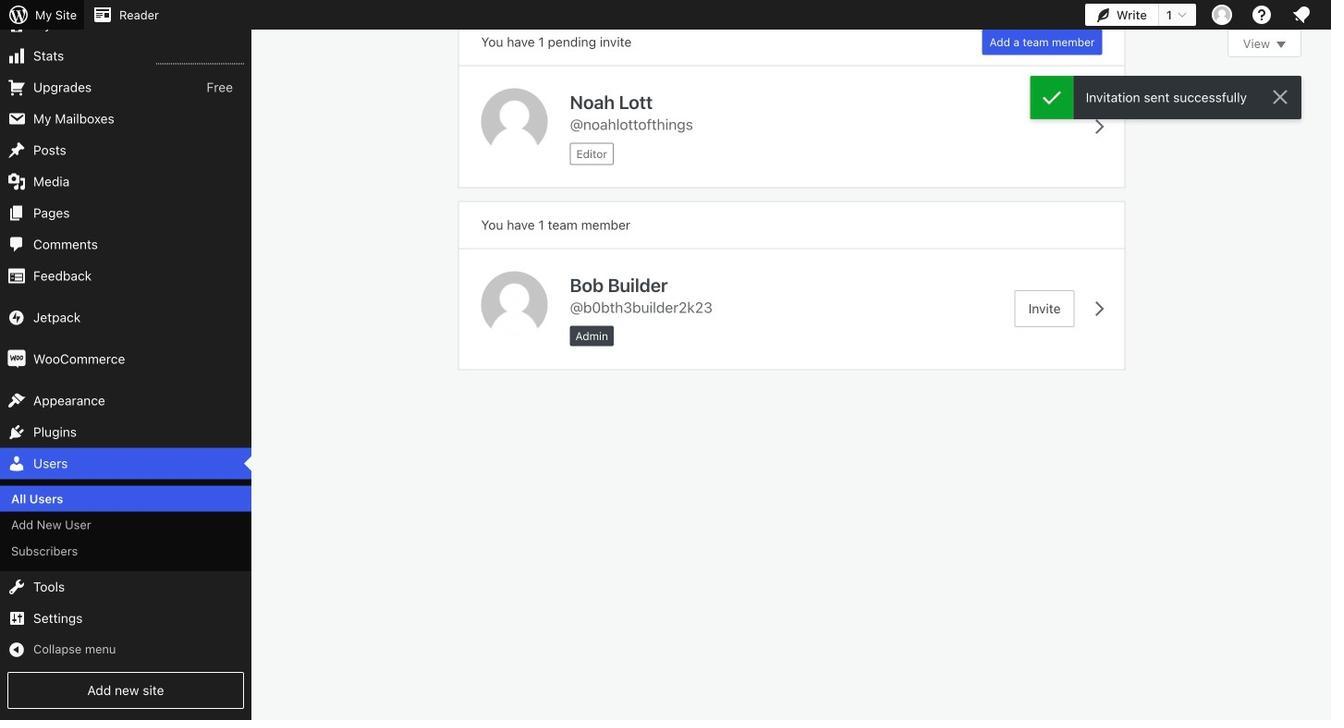 Task type: describe. For each thing, give the bounding box(es) containing it.
noah lott image
[[481, 88, 548, 155]]

1 img image from the top
[[7, 308, 26, 327]]

highest hourly views 0 image
[[156, 52, 244, 64]]

4 list item from the top
[[1323, 364, 1331, 432]]

1 list item from the top
[[1323, 94, 1331, 162]]



Task type: locate. For each thing, give the bounding box(es) containing it.
main content
[[459, 0, 1302, 369]]

notice status
[[1030, 76, 1302, 119]]

manage your notifications image
[[1291, 4, 1313, 26]]

list item
[[1323, 94, 1331, 162], [1323, 190, 1331, 277], [1323, 277, 1331, 364], [1323, 364, 1331, 432]]

my profile image
[[1212, 5, 1232, 25]]

1 vertical spatial img image
[[7, 350, 26, 368]]

bob builder image
[[481, 271, 548, 338]]

None search field
[[1078, 0, 1125, 3]]

2 img image from the top
[[7, 350, 26, 368]]

dismiss image
[[1269, 86, 1292, 108]]

0 vertical spatial img image
[[7, 308, 26, 327]]

2 list item from the top
[[1323, 190, 1331, 277]]

3 list item from the top
[[1323, 277, 1331, 364]]

closed image
[[1277, 42, 1286, 48]]

img image
[[7, 308, 26, 327], [7, 350, 26, 368]]

help image
[[1251, 4, 1273, 26]]



Task type: vqa. For each thing, say whether or not it's contained in the screenshot.
first 'group' from the top
no



